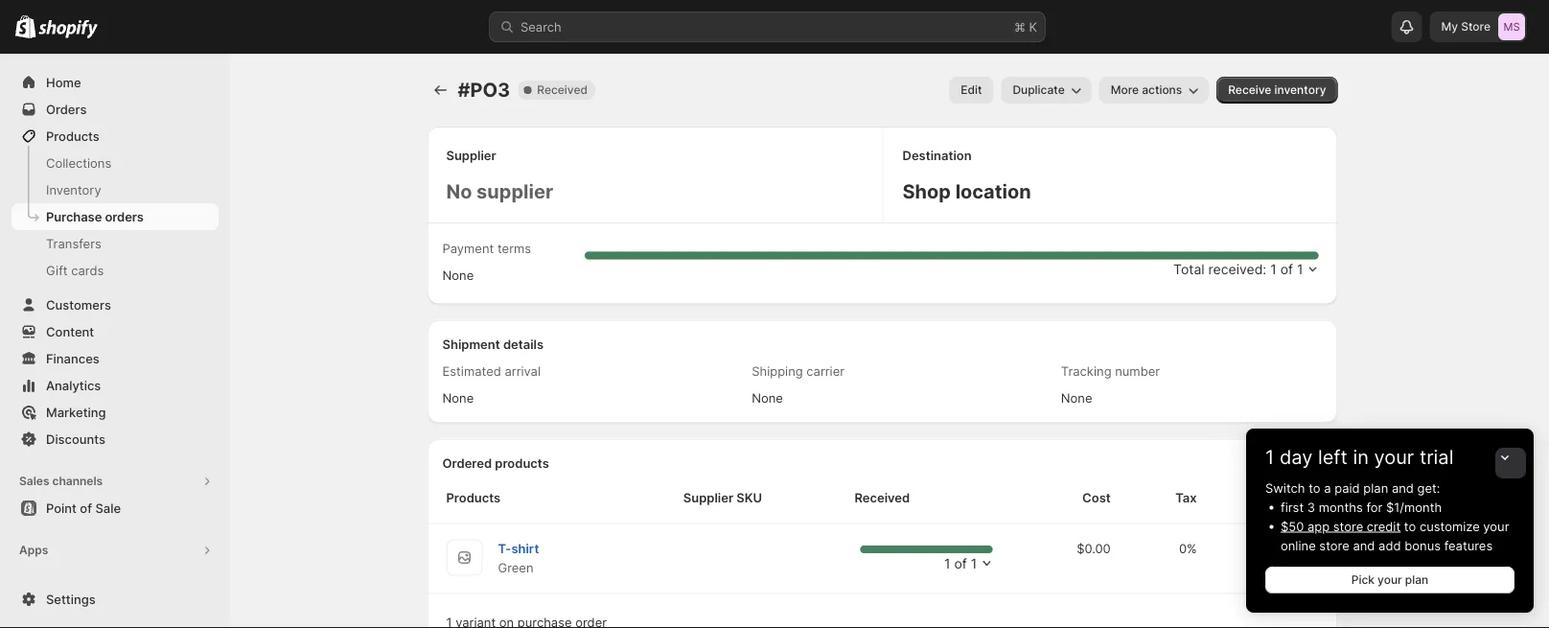 Task type: locate. For each thing, give the bounding box(es) containing it.
my store
[[1442, 20, 1491, 34]]

shopify image
[[15, 15, 36, 38], [39, 20, 98, 39]]

1 vertical spatial received
[[855, 490, 910, 505]]

orders link
[[12, 96, 219, 123]]

supplier for supplier
[[446, 148, 496, 163]]

sales
[[19, 474, 49, 488]]

0 vertical spatial total
[[1174, 261, 1205, 278]]

1 vertical spatial of
[[80, 501, 92, 515]]

your inside pick your plan link
[[1378, 573, 1403, 587]]

⌘ k
[[1015, 19, 1038, 34]]

shipping
[[752, 364, 803, 379]]

your right in
[[1375, 445, 1415, 469]]

supplier
[[446, 148, 496, 163], [684, 490, 734, 505]]

your
[[1375, 445, 1415, 469], [1484, 519, 1510, 534], [1378, 573, 1403, 587]]

paid
[[1335, 480, 1360, 495]]

received
[[1209, 261, 1263, 278]]

1 horizontal spatial plan
[[1406, 573, 1429, 587]]

0 horizontal spatial of
[[80, 501, 92, 515]]

transfers link
[[12, 230, 219, 257]]

0 vertical spatial and
[[1392, 480, 1414, 495]]

1
[[1271, 261, 1277, 278], [1297, 261, 1304, 278], [1266, 445, 1275, 469], [945, 555, 951, 572], [971, 555, 977, 572]]

$1/month
[[1387, 500, 1442, 514]]

1 vertical spatial plan
[[1406, 573, 1429, 587]]

purchase orders link
[[12, 203, 219, 230]]

1 horizontal spatial shopify image
[[39, 20, 98, 39]]

customize
[[1420, 519, 1480, 534]]

products
[[495, 456, 549, 471]]

cards
[[71, 263, 104, 278]]

0 horizontal spatial supplier
[[446, 148, 496, 163]]

inventory link
[[12, 176, 219, 203]]

1 vertical spatial supplier
[[684, 490, 734, 505]]

1 day left in your trial
[[1266, 445, 1454, 469]]

no
[[446, 180, 472, 203]]

supplier up no
[[446, 148, 496, 163]]

arrival
[[505, 364, 541, 379]]

1 horizontal spatial total
[[1289, 490, 1319, 505]]

1 horizontal spatial and
[[1392, 480, 1414, 495]]

products link
[[12, 123, 219, 150]]

0 horizontal spatial to
[[1309, 480, 1321, 495]]

my store image
[[1499, 13, 1526, 40]]

of inside 'dropdown button'
[[955, 555, 967, 572]]

products up collections
[[46, 128, 100, 143]]

payment
[[443, 241, 494, 256]]

1 horizontal spatial supplier
[[684, 490, 734, 505]]

of for point of sale
[[80, 501, 92, 515]]

carrier
[[807, 364, 845, 379]]

0 vertical spatial received
[[537, 83, 588, 97]]

received up received products image
[[855, 490, 910, 505]]

your right pick
[[1378, 573, 1403, 587]]

1 day left in your trial button
[[1247, 429, 1534, 469]]

first 3 months for $1/month
[[1281, 500, 1442, 514]]

1 vertical spatial store
[[1320, 538, 1350, 553]]

store down months
[[1334, 519, 1364, 534]]

and left add
[[1353, 538, 1376, 553]]

day
[[1280, 445, 1313, 469]]

inventory
[[1275, 83, 1327, 97]]

months
[[1319, 500, 1363, 514]]

home
[[46, 75, 81, 90]]

switch
[[1266, 480, 1306, 495]]

bonus
[[1405, 538, 1441, 553]]

1 vertical spatial and
[[1353, 538, 1376, 553]]

of inside button
[[80, 501, 92, 515]]

1 vertical spatial to
[[1405, 519, 1417, 534]]

tracking number
[[1061, 364, 1160, 379]]

collections link
[[12, 150, 219, 176]]

shirt
[[511, 541, 539, 556]]

finances link
[[12, 345, 219, 372]]

point of sale button
[[0, 495, 230, 522]]

1 horizontal spatial to
[[1405, 519, 1417, 534]]

of left sale
[[80, 501, 92, 515]]

0 horizontal spatial $0.00
[[1077, 541, 1111, 556]]

received down search
[[537, 83, 588, 97]]

0 horizontal spatial shopify image
[[15, 15, 36, 38]]

shop location
[[903, 180, 1031, 203]]

purchase
[[46, 209, 102, 224]]

:
[[1263, 261, 1267, 278]]

in
[[1354, 445, 1369, 469]]

pick your plan link
[[1266, 567, 1515, 594]]

2 horizontal spatial of
[[1281, 261, 1294, 278]]

0 vertical spatial your
[[1375, 445, 1415, 469]]

products down ordered
[[446, 490, 501, 505]]

none for estimated arrival
[[443, 391, 474, 406]]

total for total received : 1 of 1
[[1174, 261, 1205, 278]]

2 vertical spatial your
[[1378, 573, 1403, 587]]

and for plan
[[1392, 480, 1414, 495]]

supplier left the sku
[[684, 490, 734, 505]]

1 horizontal spatial $0.00
[[1285, 541, 1319, 556]]

total for total
[[1289, 490, 1319, 505]]

marketing
[[46, 405, 106, 420]]

none down payment
[[443, 268, 474, 282]]

0 vertical spatial plan
[[1364, 480, 1389, 495]]

none down the "shipping"
[[752, 391, 783, 406]]

to left a
[[1309, 480, 1321, 495]]

$0.00 down "cost"
[[1077, 541, 1111, 556]]

1 horizontal spatial products
[[446, 490, 501, 505]]

analytics link
[[12, 372, 219, 399]]

$0.00 down $50
[[1285, 541, 1319, 556]]

0 vertical spatial of
[[1281, 261, 1294, 278]]

total left a
[[1289, 490, 1319, 505]]

0 horizontal spatial products
[[46, 128, 100, 143]]

of right ":"
[[1281, 261, 1294, 278]]

features
[[1445, 538, 1493, 553]]

duplicate
[[1013, 83, 1065, 97]]

plan up for
[[1364, 480, 1389, 495]]

#po3
[[458, 78, 510, 102]]

analytics
[[46, 378, 101, 393]]

and up the $1/month
[[1392, 480, 1414, 495]]

customers link
[[12, 292, 219, 318]]

point of sale
[[46, 501, 121, 515]]

received products progress bar
[[861, 546, 993, 553]]

store down $50 app store credit link
[[1320, 538, 1350, 553]]

to
[[1309, 480, 1321, 495], [1405, 519, 1417, 534]]

discounts link
[[12, 426, 219, 453]]

plan
[[1364, 480, 1389, 495], [1406, 573, 1429, 587]]

tracking
[[1061, 364, 1112, 379]]

none down tracking
[[1061, 391, 1093, 406]]

2 vertical spatial of
[[955, 555, 967, 572]]

plan down the bonus
[[1406, 573, 1429, 587]]

of down the received products "progress bar"
[[955, 555, 967, 572]]

settings
[[46, 592, 96, 607]]

online
[[1281, 538, 1316, 553]]

sales channels
[[19, 474, 103, 488]]

sales channels button
[[12, 468, 219, 495]]

to down the $1/month
[[1405, 519, 1417, 534]]

0 horizontal spatial total
[[1174, 261, 1205, 278]]

3
[[1308, 500, 1316, 514]]

1 vertical spatial your
[[1484, 519, 1510, 534]]

green
[[498, 560, 534, 575]]

shipping carrier
[[752, 364, 845, 379]]

1 vertical spatial total
[[1289, 490, 1319, 505]]

none down the "estimated"
[[443, 391, 474, 406]]

0 horizontal spatial received
[[537, 83, 588, 97]]

store
[[1334, 519, 1364, 534], [1320, 538, 1350, 553]]

0 vertical spatial supplier
[[446, 148, 496, 163]]

more
[[1111, 83, 1139, 97]]

1 vertical spatial products
[[446, 490, 501, 505]]

search
[[521, 19, 562, 34]]

0 horizontal spatial and
[[1353, 538, 1376, 553]]

actions
[[1142, 83, 1183, 97]]

total left received
[[1174, 261, 1205, 278]]

1 horizontal spatial of
[[955, 555, 967, 572]]

transfers
[[46, 236, 101, 251]]

$50 app store credit link
[[1281, 519, 1401, 534]]

and
[[1392, 480, 1414, 495], [1353, 538, 1376, 553]]

$0.00
[[1077, 541, 1111, 556], [1285, 541, 1319, 556]]

and inside to customize your online store and add bonus features
[[1353, 538, 1376, 553]]

your up features
[[1484, 519, 1510, 534]]



Task type: describe. For each thing, give the bounding box(es) containing it.
apps
[[19, 543, 48, 557]]

none for tracking number
[[1061, 391, 1093, 406]]

collections
[[46, 155, 111, 170]]

inventory
[[46, 182, 101, 197]]

supplier sku
[[684, 490, 762, 505]]

gift
[[46, 263, 68, 278]]

channels
[[52, 474, 103, 488]]

1 of 1
[[945, 555, 977, 572]]

store inside to customize your online store and add bonus features
[[1320, 538, 1350, 553]]

and for store
[[1353, 538, 1376, 553]]

more actions
[[1111, 83, 1183, 97]]

tax
[[1176, 490, 1197, 505]]

sku
[[737, 490, 762, 505]]

estimated arrival
[[443, 364, 541, 379]]

$50 app store credit
[[1281, 519, 1401, 534]]

cost
[[1083, 490, 1111, 505]]

to inside to customize your online store and add bonus features
[[1405, 519, 1417, 534]]

receive
[[1229, 83, 1272, 97]]

apps button
[[12, 537, 219, 564]]

trial
[[1420, 445, 1454, 469]]

none for payment terms
[[443, 268, 474, 282]]

settings link
[[12, 586, 219, 613]]

total received : 1 of 1
[[1174, 261, 1304, 278]]

0 vertical spatial to
[[1309, 480, 1321, 495]]

payment terms
[[443, 241, 531, 256]]

edit link
[[950, 77, 994, 104]]

0 vertical spatial store
[[1334, 519, 1364, 534]]

a
[[1325, 480, 1332, 495]]

ordered
[[443, 456, 492, 471]]

orders
[[46, 102, 87, 117]]

none for shipping carrier
[[752, 391, 783, 406]]

for
[[1367, 500, 1383, 514]]

gift cards link
[[12, 257, 219, 284]]

estimated
[[443, 364, 501, 379]]

destination
[[903, 148, 972, 163]]

1 inside dropdown button
[[1266, 445, 1275, 469]]

1 $0.00 from the left
[[1077, 541, 1111, 556]]

0 horizontal spatial plan
[[1364, 480, 1389, 495]]

get:
[[1418, 480, 1441, 495]]

orders
[[105, 209, 144, 224]]

finances
[[46, 351, 100, 366]]

$50
[[1281, 519, 1304, 534]]

supplier
[[477, 180, 553, 203]]

shipment
[[443, 337, 500, 352]]

shop
[[903, 180, 951, 203]]

1 of 1 button
[[855, 545, 997, 573]]

1 day left in your trial element
[[1247, 479, 1534, 613]]

1 horizontal spatial received
[[855, 490, 910, 505]]

point
[[46, 501, 77, 515]]

point of sale link
[[12, 495, 219, 522]]

credit
[[1367, 519, 1401, 534]]

my
[[1442, 20, 1459, 34]]

switch to a paid plan and get:
[[1266, 480, 1441, 495]]

terms
[[498, 241, 531, 256]]

edit
[[961, 83, 982, 97]]

left
[[1319, 445, 1348, 469]]

receive inventory
[[1229, 83, 1327, 97]]

home link
[[12, 69, 219, 96]]

t-shirt green
[[498, 541, 539, 575]]

first
[[1281, 500, 1304, 514]]

marketing link
[[12, 399, 219, 426]]

sale
[[95, 501, 121, 515]]

received products image
[[861, 546, 993, 553]]

gift cards
[[46, 263, 104, 278]]

discounts
[[46, 432, 105, 446]]

no supplier
[[446, 180, 553, 203]]

app
[[1308, 519, 1330, 534]]

total received inventory progress bar
[[585, 252, 1319, 259]]

t-
[[498, 541, 511, 556]]

pick your plan
[[1352, 573, 1429, 587]]

receive inventory link
[[1217, 77, 1338, 104]]

pick
[[1352, 573, 1375, 587]]

supplier for supplier sku
[[684, 490, 734, 505]]

store
[[1462, 20, 1491, 34]]

t-shirt link
[[498, 541, 539, 556]]

shipment details
[[443, 337, 544, 352]]

content
[[46, 324, 94, 339]]

number
[[1115, 364, 1160, 379]]

0 vertical spatial products
[[46, 128, 100, 143]]

⌘
[[1015, 19, 1026, 34]]

0%
[[1179, 541, 1197, 556]]

your inside to customize your online store and add bonus features
[[1484, 519, 1510, 534]]

of for 1 of 1
[[955, 555, 967, 572]]

to customize your online store and add bonus features
[[1281, 519, 1510, 553]]

2 $0.00 from the left
[[1285, 541, 1319, 556]]

your inside 1 day left in your trial dropdown button
[[1375, 445, 1415, 469]]

k
[[1029, 19, 1038, 34]]

purchase orders
[[46, 209, 144, 224]]



Task type: vqa. For each thing, say whether or not it's contained in the screenshot.
the top Drafts
no



